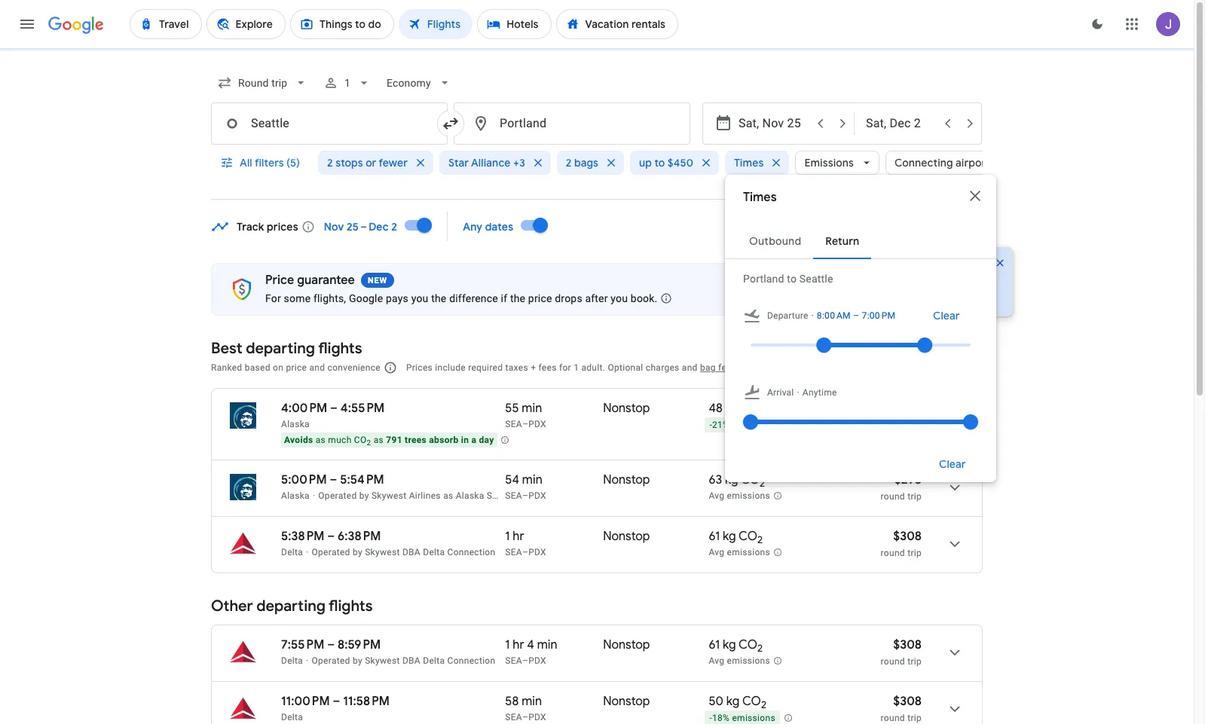 Task type: describe. For each thing, give the bounding box(es) containing it.
avoids as much co 2 as 791 trees absorb in a day
[[284, 435, 494, 448]]

all filters (5) button
[[211, 145, 312, 181]]

other
[[211, 597, 253, 616]]

kg for 1 hr
[[723, 529, 737, 545]]

791
[[386, 435, 403, 446]]

include
[[435, 363, 466, 373]]

nov for 25 – dec
[[324, 220, 344, 233]]

– left 7:00 pm
[[854, 311, 860, 321]]

55 min sea – pdx
[[506, 401, 547, 430]]

– inside 1 hr 4 min sea – pdx
[[523, 656, 529, 667]]

avoids
[[284, 435, 313, 446]]

25 – dec
[[347, 220, 389, 233]]

avg emissions for 1 hr 4 min
[[709, 656, 771, 667]]

$450
[[668, 156, 694, 170]]

nov 25 – dec 2
[[324, 220, 398, 233]]

bag
[[701, 363, 716, 373]]

bag fees button
[[701, 363, 737, 373]]

2 down 63 kg co 2
[[758, 534, 763, 547]]

price guarantee
[[265, 273, 355, 288]]

dates inside for $188 change dates
[[815, 293, 843, 306]]

New feature text field
[[361, 273, 394, 288]]

nonstop for 54 min
[[604, 473, 650, 488]]

8:00 am – 7:00 pm
[[817, 311, 896, 321]]

total duration 1 hr 4 min. element
[[506, 638, 604, 655]]

+3
[[514, 156, 525, 170]]

2 the from the left
[[510, 293, 526, 305]]

48 kg co 2
[[709, 401, 766, 419]]

nonstop for 58 min
[[604, 695, 650, 710]]

ranked based on price and convenience
[[211, 363, 381, 373]]

50 kg co 2
[[709, 695, 767, 712]]

main menu image
[[18, 15, 36, 33]]

leaves seattle-tacoma international airport at 5:00 pm on saturday, november 25 and arrives at portland international airport at 5:54 pm on saturday, november 25. element
[[281, 473, 384, 488]]

– inside 11:00 pm – 11:58 pm delta
[[333, 695, 340, 710]]

54 min sea – pdx
[[506, 473, 547, 502]]

emissions
[[805, 156, 854, 170]]

track
[[237, 220, 264, 233]]

6:38 pm
[[338, 529, 381, 545]]

sea for 54
[[506, 491, 523, 502]]

to for portland
[[788, 273, 797, 285]]

298 US dollars text field
[[895, 473, 922, 488]]

drops
[[555, 293, 583, 305]]

if
[[501, 293, 508, 305]]

1 vertical spatial clear button
[[922, 446, 985, 483]]

trip for 1 hr
[[908, 548, 922, 559]]

63 kg co 2
[[709, 473, 766, 490]]

min inside 1 hr 4 min sea – pdx
[[538, 638, 558, 653]]

5:00 pm – 5:54 pm
[[281, 473, 384, 488]]

2 inside the 50 kg co 2
[[762, 699, 767, 712]]

co for 1 hr
[[739, 529, 758, 545]]

operated by skywest airlines as alaska skywest
[[318, 491, 523, 502]]

filters
[[255, 156, 284, 170]]

trees
[[405, 435, 427, 446]]

$188
[[798, 274, 823, 286]]

0 vertical spatial clear button
[[916, 304, 979, 328]]

learn more about ranking image
[[384, 361, 397, 375]]

flights for best departing flights
[[318, 339, 362, 358]]

learn more about price guarantee image
[[649, 281, 685, 317]]

$308 round trip for 58 min
[[881, 695, 922, 724]]

2 inside 48 kg co 2
[[761, 406, 766, 419]]

(5)
[[287, 156, 300, 170]]

arrival
[[768, 388, 795, 398]]

1 button
[[318, 65, 378, 101]]

any
[[463, 220, 483, 233]]

min for 55 min
[[522, 401, 542, 416]]

trip for 54 min
[[908, 492, 922, 502]]

all
[[240, 156, 252, 170]]

Departure time: 11:00 PM. text field
[[281, 695, 330, 710]]

round for 1 hr 4 min
[[881, 657, 906, 667]]

kg for 58 min
[[727, 695, 740, 710]]

operated for 6:38 pm
[[312, 548, 350, 558]]

$308 for 58 min
[[894, 695, 922, 710]]

co for 54 min
[[741, 473, 760, 488]]

change
[[773, 293, 812, 306]]

up to $450 button
[[631, 145, 720, 181]]

2 fees from the left
[[719, 363, 737, 373]]

7:55 pm
[[281, 638, 325, 653]]

pdx inside 1 hr 4 min sea – pdx
[[529, 656, 547, 667]]

0 horizontal spatial price
[[286, 363, 307, 373]]

trip for 58 min
[[908, 713, 922, 724]]

1 and from the left
[[310, 363, 325, 373]]

operated by skywest dba delta connection for 7:55 pm – 8:59 pm
[[312, 656, 496, 667]]

2 horizontal spatial as
[[444, 491, 454, 502]]

61 kg co 2 for –
[[709, 529, 763, 547]]

2 inside popup button
[[566, 156, 572, 170]]

departing for other
[[257, 597, 326, 616]]

308 us dollars text field for 50
[[894, 695, 922, 710]]

up
[[640, 156, 652, 170]]

8:00 am
[[817, 311, 851, 321]]

bags
[[575, 156, 599, 170]]

4:00 pm – 4:55 pm alaska
[[281, 401, 385, 430]]

flights for other departing flights
[[329, 597, 373, 616]]

emissions for 1 hr 4 min
[[727, 656, 771, 667]]

leaves seattle-tacoma international airport at 5:38 pm on saturday, november 25 and arrives at portland international airport at 6:38 pm on saturday, november 25. element
[[281, 529, 381, 545]]

by for 6:38 pm
[[353, 548, 363, 558]]

taxes
[[506, 363, 529, 373]]

pays
[[386, 293, 409, 305]]

7:55 pm – 8:59 pm
[[281, 638, 381, 653]]

star
[[449, 156, 469, 170]]

portland to seattle
[[744, 273, 834, 285]]

sea for 1
[[506, 548, 523, 558]]

departure
[[768, 311, 809, 321]]

pdx for 58 min
[[529, 713, 547, 723]]

$308 for 1 hr
[[894, 529, 922, 545]]

operated by skywest dba delta connection for 5:38 pm – 6:38 pm
[[312, 548, 496, 558]]

total duration 55 min. element
[[506, 401, 604, 419]]

258 US dollars text field
[[895, 401, 922, 416]]

1 hr 4 min sea – pdx
[[506, 638, 558, 667]]

61 for –
[[709, 529, 720, 545]]

avg emissions for 1 hr
[[709, 548, 771, 558]]

avoids as much co2 as 791 trees absorb in a day. learn more about this calculation. image
[[500, 436, 510, 445]]

0 vertical spatial by
[[360, 491, 369, 502]]

0 vertical spatial price
[[529, 293, 553, 305]]

operated for 8:59 pm
[[312, 656, 350, 667]]

other departing flights
[[211, 597, 373, 616]]

-21% emissions
[[710, 420, 776, 431]]

absorb
[[429, 435, 459, 446]]

0 vertical spatial skywest
[[372, 491, 407, 502]]

5:00 pm
[[281, 473, 327, 488]]

round for 1 hr
[[881, 548, 906, 559]]

hr for sea
[[513, 529, 525, 545]]

day
[[479, 435, 494, 446]]

alaska down the 5:00 pm
[[281, 491, 310, 502]]

pdx for 54 min
[[529, 491, 547, 502]]

nonstop for 1 hr 4 min
[[604, 638, 650, 653]]

co inside avoids as much co 2 as 791 trees absorb in a day
[[354, 435, 367, 446]]

Arrival time: 11:58 PM. text field
[[343, 695, 390, 710]]

54
[[506, 473, 520, 488]]

for inside for $188 change dates
[[782, 274, 796, 286]]

guarantee
[[297, 273, 355, 288]]

2 up the 50 kg co 2
[[758, 643, 763, 656]]

2 bags button
[[557, 145, 624, 181]]

google
[[349, 293, 383, 305]]

2 inside 63 kg co 2
[[760, 478, 766, 490]]

$298
[[895, 473, 922, 488]]

connecting airports
[[895, 156, 996, 170]]

1 the from the left
[[432, 293, 447, 305]]

swap origin and destination. image
[[442, 115, 460, 133]]

required
[[468, 363, 503, 373]]

– inside 1 hr sea – pdx
[[523, 548, 529, 558]]

min for 54 min
[[522, 473, 543, 488]]

11:00 pm – 11:58 pm delta
[[281, 695, 390, 723]]

based
[[245, 363, 271, 373]]

24 – dec
[[827, 259, 869, 271]]

total duration 58 min. element
[[506, 695, 604, 712]]

-18% emissions
[[710, 714, 776, 724]]

55
[[506, 401, 519, 416]]

in
[[461, 435, 469, 446]]

star alliance +3
[[449, 156, 525, 170]]

– left the 5:54 pm
[[330, 473, 337, 488]]

avg for 1 hr 4 min
[[709, 656, 725, 667]]

– inside the 55 min sea – pdx
[[523, 419, 529, 430]]

delta inside 11:00 pm – 11:58 pm delta
[[281, 713, 303, 723]]



Task type: vqa. For each thing, say whether or not it's contained in the screenshot.
Send Product Feedback button
no



Task type: locate. For each thing, give the bounding box(es) containing it.
min right 58
[[522, 695, 542, 710]]

pdx inside the 58 min sea – pdx
[[529, 713, 547, 723]]

connection for 1 hr 4 min
[[448, 656, 496, 667]]

avg for 1 hr
[[709, 548, 725, 558]]

pdx for 55 min
[[529, 419, 547, 430]]

1 - from the top
[[710, 420, 713, 431]]

pdx inside the 54 min sea – pdx
[[529, 491, 547, 502]]

airports
[[956, 156, 996, 170]]

sea down 58
[[506, 713, 523, 723]]

sea inside 1 hr 4 min sea – pdx
[[506, 656, 523, 667]]

0 vertical spatial avg emissions
[[709, 491, 771, 502]]

clear button
[[916, 304, 979, 328], [922, 446, 985, 483]]

1 vertical spatial skywest
[[365, 548, 400, 558]]

hr down skywest
[[513, 529, 525, 545]]

star alliance +3 button
[[440, 145, 551, 181]]

by down 8:59 pm text field
[[353, 656, 363, 667]]

alaska
[[281, 419, 310, 430], [281, 491, 310, 502], [456, 491, 485, 502]]

– inside 4:00 pm – 4:55 pm alaska
[[330, 401, 338, 416]]

as left much
[[316, 435, 326, 446]]

you right after
[[611, 293, 628, 305]]

1 pdx from the top
[[529, 419, 547, 430]]

sea for 58
[[506, 713, 523, 723]]

round for 58 min
[[881, 713, 906, 724]]

main content
[[211, 207, 1030, 725]]

clear button right 7:00 pm
[[916, 304, 979, 328]]

$308 left 'flight details. leaves seattle-tacoma international airport at 7:55 pm on saturday, november 25 and arrives at portland international airport at 8:59 pm on saturday, november 25.' icon
[[894, 638, 922, 653]]

58 min sea – pdx
[[506, 695, 547, 723]]

close image
[[995, 257, 1007, 269]]

pdx inside the 55 min sea – pdx
[[529, 419, 547, 430]]

2 dba from the top
[[403, 656, 421, 667]]

connecting
[[895, 156, 954, 170]]

1 vertical spatial by
[[353, 548, 363, 558]]

2 down travel
[[773, 274, 779, 286]]

0 vertical spatial times
[[735, 156, 764, 170]]

times button
[[726, 145, 790, 181]]

min inside the 54 min sea – pdx
[[522, 473, 543, 488]]

connection left 1 hr 4 min sea – pdx
[[448, 656, 496, 667]]

5 pdx from the top
[[529, 713, 547, 723]]

best departing flights
[[211, 339, 362, 358]]

1 hr sea – pdx
[[506, 529, 547, 558]]

times down departure text field
[[735, 156, 764, 170]]

anytime
[[803, 388, 838, 398]]

2 you from the left
[[611, 293, 628, 305]]

Arrival time: 5:54 PM. text field
[[340, 473, 384, 488]]

kg for 55 min
[[726, 401, 739, 416]]

$308 round trip left flight details. leaves seattle-tacoma international airport at 5:38 pm on saturday, november 25 and arrives at portland international airport at 6:38 pm on saturday, november 25. image at bottom right
[[881, 529, 922, 559]]

2 inside avoids as much co 2 as 791 trees absorb in a day
[[367, 439, 371, 448]]

emissions for 54 min
[[727, 491, 771, 502]]

kg up 50
[[723, 638, 737, 653]]

2 vertical spatial $308 round trip
[[881, 695, 922, 724]]

11:00 pm
[[281, 695, 330, 710]]

0 horizontal spatial to
[[655, 156, 666, 170]]

kg right 63
[[725, 473, 739, 488]]

new
[[368, 276, 388, 286]]

dba for 6:38 pm
[[403, 548, 421, 558]]

Departure time: 5:00 PM. text field
[[281, 473, 327, 488]]

1 vertical spatial 61
[[709, 638, 720, 653]]

trip down $258
[[908, 420, 922, 431]]

pdx for 1 hr
[[529, 548, 547, 558]]

hr inside 1 hr 4 min sea – pdx
[[513, 638, 525, 653]]

by down the 6:38 pm
[[353, 548, 363, 558]]

0 vertical spatial operated
[[318, 491, 357, 502]]

skywest
[[487, 491, 523, 502]]

kg right 48
[[726, 401, 739, 416]]

nonstop flight. element for 1 hr 4 min
[[604, 638, 650, 655]]

pdx down total duration 55 min. element
[[529, 419, 547, 430]]

1 horizontal spatial you
[[611, 293, 628, 305]]

4 pdx from the top
[[529, 656, 547, 667]]

co for 55 min
[[742, 401, 761, 416]]

co right much
[[354, 435, 367, 446]]

1 horizontal spatial and
[[682, 363, 698, 373]]

2 avg from the top
[[709, 548, 725, 558]]

skywest for 8:59 pm
[[365, 656, 400, 667]]

flights up convenience
[[318, 339, 362, 358]]

–
[[854, 311, 860, 321], [330, 401, 338, 416], [523, 419, 529, 430], [330, 473, 337, 488], [523, 491, 529, 502], [328, 529, 335, 545], [523, 548, 529, 558], [328, 638, 335, 653], [523, 656, 529, 667], [333, 695, 340, 710], [523, 713, 529, 723]]

2 - from the top
[[710, 714, 713, 724]]

$308 round trip for 1 hr
[[881, 529, 922, 559]]

1 avg from the top
[[709, 491, 725, 502]]

Departure time: 7:55 PM. text field
[[281, 638, 325, 653]]

+
[[531, 363, 536, 373]]

61 for min
[[709, 638, 720, 653]]

by for 8:59 pm
[[353, 656, 363, 667]]

$308 round trip left 'flight details. leaves seattle-tacoma international airport at 7:55 pm on saturday, november 25 and arrives at portland international airport at 8:59 pm on saturday, november 25.' icon
[[881, 638, 922, 667]]

portland
[[744, 273, 785, 285]]

price
[[529, 293, 553, 305], [286, 363, 307, 373]]

round down 298 us dollars text field
[[881, 492, 906, 502]]

– left 8:59 pm text field
[[328, 638, 335, 653]]

Departure time: 4:00 PM. text field
[[281, 401, 328, 416]]

– down '4'
[[523, 656, 529, 667]]

None text field
[[454, 103, 691, 145]]

to right up
[[655, 156, 666, 170]]

nonstop flight. element for 55 min
[[604, 401, 650, 419]]

Arrival time: 4:55 PM. text field
[[341, 401, 385, 416]]

50
[[709, 695, 724, 710]]

nov for 24 – dec
[[805, 259, 824, 271]]

– inside the 54 min sea – pdx
[[523, 491, 529, 502]]

adult.
[[582, 363, 606, 373]]

operated by skywest dba delta connection down the 6:38 pm
[[312, 548, 496, 558]]

1 for 1 hr sea – pdx
[[506, 529, 510, 545]]

skywest down the 5:54 pm
[[372, 491, 407, 502]]

1 for 1
[[345, 77, 351, 89]]

0 horizontal spatial fees
[[539, 363, 557, 373]]

min inside the 58 min sea – pdx
[[522, 695, 542, 710]]

2 sea from the top
[[506, 491, 523, 502]]

21%
[[713, 420, 730, 431]]

hr left '4'
[[513, 638, 525, 653]]

departing up 7:55 pm
[[257, 597, 326, 616]]

delta
[[281, 548, 303, 558], [423, 548, 445, 558], [281, 656, 303, 667], [423, 656, 445, 667], [281, 713, 303, 723]]

operated down leaves seattle-tacoma international airport at 7:55 pm on saturday, november 25 and arrives at portland international airport at 8:59 pm on saturday, november 25. element
[[312, 656, 350, 667]]

alliance
[[471, 156, 511, 170]]

Departure time: 5:38 PM. text field
[[281, 529, 325, 545]]

avg for 54 min
[[709, 491, 725, 502]]

3 $308 round trip from the top
[[881, 695, 922, 724]]

nov inside nov 24 – dec 2
[[805, 259, 824, 271]]

flights,
[[314, 293, 346, 305]]

kg inside 48 kg co 2
[[726, 401, 739, 416]]

– left 11:58 pm
[[333, 695, 340, 710]]

$298 round trip
[[881, 473, 922, 502]]

close dialog image
[[967, 187, 985, 205]]

trip for 1 hr 4 min
[[908, 657, 922, 667]]

min right 54
[[522, 473, 543, 488]]

3 pdx from the top
[[529, 548, 547, 558]]

operated by skywest dba delta connection down 8:59 pm text field
[[312, 656, 496, 667]]

0 vertical spatial flights
[[318, 339, 362, 358]]

and
[[310, 363, 325, 373], [682, 363, 698, 373]]

0 vertical spatial 308 us dollars text field
[[894, 638, 922, 653]]

round left flight details. leaves seattle-tacoma international airport at 11:00 pm on saturday, november 25 and arrives at portland international airport at 11:58 pm on saturday, november 25. icon
[[881, 713, 906, 724]]

to down travel
[[788, 273, 797, 285]]

connecting airports button
[[886, 145, 1022, 181]]

1 vertical spatial connection
[[448, 656, 496, 667]]

2 nonstop flight. element from the top
[[604, 473, 650, 490]]

nonstop flight. element for 1 hr
[[604, 529, 650, 547]]

0 vertical spatial $308 round trip
[[881, 529, 922, 559]]

0 vertical spatial 61
[[709, 529, 720, 545]]

1 hr from the top
[[513, 529, 525, 545]]

1 61 kg co 2 from the top
[[709, 529, 763, 547]]

avg emissions for 54 min
[[709, 491, 771, 502]]

3 round from the top
[[881, 548, 906, 559]]

co inside 63 kg co 2
[[741, 473, 760, 488]]

1 horizontal spatial to
[[788, 273, 797, 285]]

the right if
[[510, 293, 526, 305]]

to inside popup button
[[655, 156, 666, 170]]

– down the total duration 54 min. element
[[523, 491, 529, 502]]

2 vertical spatial avg
[[709, 656, 725, 667]]

flight details. leaves seattle-tacoma international airport at 11:00 pm on saturday, november 25 and arrives at portland international airport at 11:58 pm on saturday, november 25. image
[[937, 692, 974, 725]]

change appearance image
[[1080, 6, 1116, 42]]

kg for 54 min
[[725, 473, 739, 488]]

– down total duration 55 min. element
[[523, 419, 529, 430]]

1 vertical spatial hr
[[513, 638, 525, 653]]

sea down 54
[[506, 491, 523, 502]]

co for 1 hr 4 min
[[739, 638, 758, 653]]

1 vertical spatial departing
[[257, 597, 326, 616]]

connection left 1 hr sea – pdx
[[448, 548, 496, 558]]

3 sea from the top
[[506, 548, 523, 558]]

1 vertical spatial clear
[[940, 458, 967, 471]]

charges
[[646, 363, 680, 373]]

2 trip from the top
[[908, 492, 922, 502]]

1 vertical spatial 308 us dollars text field
[[894, 695, 922, 710]]

2 round from the top
[[881, 492, 906, 502]]

2 up -21% emissions
[[761, 406, 766, 419]]

co down 63 kg co 2
[[739, 529, 758, 545]]

and down best departing flights
[[310, 363, 325, 373]]

pdx inside 1 hr sea – pdx
[[529, 548, 547, 558]]

any dates
[[463, 220, 514, 233]]

0 vertical spatial $308
[[894, 529, 922, 545]]

ranked
[[211, 363, 242, 373]]

change dates button
[[773, 292, 876, 307]]

pdx
[[529, 419, 547, 430], [529, 491, 547, 502], [529, 548, 547, 558], [529, 656, 547, 667], [529, 713, 547, 723]]

$308 round trip for 1 hr 4 min
[[881, 638, 922, 667]]

total duration 54 min. element
[[506, 473, 604, 490]]

5 nonstop flight. element from the top
[[604, 695, 650, 712]]

0 vertical spatial hr
[[513, 529, 525, 545]]

0 horizontal spatial you
[[412, 293, 429, 305]]

2 left 791
[[367, 439, 371, 448]]

– down total duration 1 hr. element
[[523, 548, 529, 558]]

sea inside 1 hr sea – pdx
[[506, 548, 523, 558]]

$258
[[895, 401, 922, 416]]

1 308 us dollars text field from the top
[[894, 638, 922, 653]]

$308 for 1 hr 4 min
[[894, 638, 922, 653]]

sea inside the 58 min sea – pdx
[[506, 713, 523, 723]]

pdx down the total duration 54 min. element
[[529, 491, 547, 502]]

$308 round trip
[[881, 529, 922, 559], [881, 638, 922, 667], [881, 695, 922, 724]]

emissions for 1 hr
[[727, 548, 771, 558]]

4 nonstop flight. element from the top
[[604, 638, 650, 655]]

up to $450
[[640, 156, 694, 170]]

operated down 5:00 pm – 5:54 pm
[[318, 491, 357, 502]]

1 horizontal spatial the
[[510, 293, 526, 305]]

round inside the $298 round trip
[[881, 492, 906, 502]]

0 vertical spatial departing
[[246, 339, 315, 358]]

0 vertical spatial nov
[[324, 220, 344, 233]]

1 operated by skywest dba delta connection from the top
[[312, 548, 496, 558]]

None search field
[[211, 65, 1022, 483]]

trip down $308 text box on the bottom right
[[908, 548, 922, 559]]

loading results progress bar
[[0, 48, 1206, 51]]

flight details. leaves seattle-tacoma international airport at 5:00 pm on saturday, november 25 and arrives at portland international airport at 5:54 pm on saturday, november 25. image
[[937, 470, 974, 506]]

2 bags
[[566, 156, 599, 170]]

nonstop flight. element
[[604, 401, 650, 419], [604, 473, 650, 490], [604, 529, 650, 547], [604, 638, 650, 655], [604, 695, 650, 712]]

1 vertical spatial avg emissions
[[709, 548, 771, 558]]

skywest for 6:38 pm
[[365, 548, 400, 558]]

co inside 48 kg co 2
[[742, 401, 761, 416]]

- for 48
[[710, 420, 713, 431]]

min inside the 55 min sea – pdx
[[522, 401, 542, 416]]

flights up 8:59 pm
[[329, 597, 373, 616]]

2 avg emissions from the top
[[709, 548, 771, 558]]

co inside the 50 kg co 2
[[743, 695, 762, 710]]

connection
[[448, 548, 496, 558], [448, 656, 496, 667]]

0 horizontal spatial dates
[[485, 220, 514, 233]]

308 us dollars text field left flight details. leaves seattle-tacoma international airport at 11:00 pm on saturday, november 25 and arrives at portland international airport at 11:58 pm on saturday, november 25. icon
[[894, 695, 922, 710]]

total duration 1 hr. element
[[506, 529, 604, 547]]

1 vertical spatial 61 kg co 2
[[709, 638, 763, 656]]

2 61 from the top
[[709, 638, 720, 653]]

round for 54 min
[[881, 492, 906, 502]]

hr
[[513, 529, 525, 545], [513, 638, 525, 653]]

None field
[[211, 69, 315, 97], [381, 69, 459, 97], [211, 69, 315, 97], [381, 69, 459, 97]]

3 avg from the top
[[709, 656, 725, 667]]

1 vertical spatial flights
[[329, 597, 373, 616]]

– left arrival time: 6:38 pm. text field
[[328, 529, 335, 545]]

1 $308 from the top
[[894, 529, 922, 545]]

 image
[[313, 491, 315, 502]]

price
[[265, 273, 294, 288]]

2 $308 from the top
[[894, 638, 922, 653]]

1 nonstop from the top
[[604, 401, 650, 416]]

0 vertical spatial connection
[[448, 548, 496, 558]]

round left 'flight details. leaves seattle-tacoma international airport at 7:55 pm on saturday, november 25 and arrives at portland international airport at 8:59 pm on saturday, november 25.' icon
[[881, 657, 906, 667]]

48
[[709, 401, 723, 416]]

times down times popup button
[[744, 190, 777, 205]]

Arrival time: 6:38 PM. text field
[[338, 529, 381, 545]]

co for 58 min
[[743, 695, 762, 710]]

nonstop flight. element for 58 min
[[604, 695, 650, 712]]

round trip
[[881, 420, 922, 431]]

1 sea from the top
[[506, 419, 523, 430]]

much
[[328, 435, 352, 446]]

1 61 from the top
[[709, 529, 720, 545]]

flight details. leaves seattle-tacoma international airport at 7:55 pm on saturday, november 25 and arrives at portland international airport at 8:59 pm on saturday, november 25. image
[[937, 635, 974, 671]]

for
[[782, 274, 796, 286], [560, 363, 572, 373]]

1 vertical spatial to
[[788, 273, 797, 285]]

4 trip from the top
[[908, 657, 922, 667]]

nonstop for 1 hr
[[604, 529, 650, 545]]

0 horizontal spatial for
[[560, 363, 572, 373]]

nonstop flight. element for 54 min
[[604, 473, 650, 490]]

you right pays
[[412, 293, 429, 305]]

0 horizontal spatial as
[[316, 435, 326, 446]]

0 vertical spatial operated by skywest dba delta connection
[[312, 548, 496, 558]]

0 vertical spatial for
[[782, 274, 796, 286]]

kg down 63 kg co 2
[[723, 529, 737, 545]]

2 vertical spatial skywest
[[365, 656, 400, 667]]

book.
[[631, 293, 658, 305]]

1 $308 round trip from the top
[[881, 529, 922, 559]]

2 vertical spatial $308
[[894, 695, 922, 710]]

1 for 1 hr 4 min sea – pdx
[[506, 638, 510, 653]]

1 nonstop flight. element from the top
[[604, 401, 650, 419]]

308 us dollars text field left 'flight details. leaves seattle-tacoma international airport at 7:55 pm on saturday, november 25 and arrives at portland international airport at 8:59 pm on saturday, november 25.' icon
[[894, 638, 922, 653]]

min for 58 min
[[522, 695, 542, 710]]

trip
[[908, 420, 922, 431], [908, 492, 922, 502], [908, 548, 922, 559], [908, 657, 922, 667], [908, 713, 922, 724]]

min right '4'
[[538, 638, 558, 653]]

leaves seattle-tacoma international airport at 11:00 pm on saturday, november 25 and arrives at portland international airport at 11:58 pm on saturday, november 25. element
[[281, 695, 390, 710]]

kg inside the 50 kg co 2
[[727, 695, 740, 710]]

1 round from the top
[[881, 420, 906, 431]]

1 vertical spatial -
[[710, 714, 713, 724]]

1 inside popup button
[[345, 77, 351, 89]]

nov right learn more about tracked prices icon at left top
[[324, 220, 344, 233]]

2 up -18% emissions
[[762, 699, 767, 712]]

0 vertical spatial dba
[[403, 548, 421, 558]]

kg for 1 hr 4 min
[[723, 638, 737, 653]]

as left 791
[[374, 435, 384, 446]]

2 vertical spatial avg emissions
[[709, 656, 771, 667]]

departing
[[246, 339, 315, 358], [257, 597, 326, 616]]

all filters (5)
[[240, 156, 300, 170]]

for $188 change dates
[[773, 274, 843, 306]]

connection for 1 hr
[[448, 548, 496, 558]]

skywest down 8:59 pm text field
[[365, 656, 400, 667]]

find the best price region
[[211, 207, 1030, 317]]

a
[[472, 435, 477, 446]]

avg emissions
[[709, 491, 771, 502], [709, 548, 771, 558], [709, 656, 771, 667]]

co up -21% emissions
[[742, 401, 761, 416]]

8:59 pm
[[338, 638, 381, 653]]

1 inside 1 hr sea – pdx
[[506, 529, 510, 545]]

1 inside 1 hr 4 min sea – pdx
[[506, 638, 510, 653]]

trip left flight details. leaves seattle-tacoma international airport at 11:00 pm on saturday, november 25 and arrives at portland international airport at 11:58 pm on saturday, november 25. icon
[[908, 713, 922, 724]]

2 connection from the top
[[448, 656, 496, 667]]

the left difference
[[432, 293, 447, 305]]

dates right any
[[485, 220, 514, 233]]

5 nonstop from the top
[[604, 695, 650, 710]]

skywest down the 6:38 pm
[[365, 548, 400, 558]]

1 trip from the top
[[908, 420, 922, 431]]

2 inside popup button
[[327, 156, 333, 170]]

to for up
[[655, 156, 666, 170]]

Departure text field
[[739, 103, 808, 144]]

3 avg emissions from the top
[[709, 656, 771, 667]]

1 vertical spatial avg
[[709, 548, 725, 558]]

None text field
[[211, 103, 448, 145]]

trip down 298 us dollars text field
[[908, 492, 922, 502]]

1 connection from the top
[[448, 548, 496, 558]]

Arrival time: 8:59 PM. text field
[[338, 638, 381, 653]]

leaves seattle-tacoma international airport at 7:55 pm on saturday, november 25 and arrives at portland international airport at 8:59 pm on saturday, november 25. element
[[281, 638, 381, 653]]

- for 50
[[710, 714, 713, 724]]

4 nonstop from the top
[[604, 638, 650, 653]]

co right 63
[[741, 473, 760, 488]]

times inside popup button
[[735, 156, 764, 170]]

0 horizontal spatial nov
[[324, 220, 344, 233]]

for down travel
[[782, 274, 796, 286]]

sea up 58
[[506, 656, 523, 667]]

1 horizontal spatial nov
[[805, 259, 824, 271]]

and left bag
[[682, 363, 698, 373]]

4 round from the top
[[881, 657, 906, 667]]

Return text field
[[867, 103, 936, 144]]

– left "4:55 pm"
[[330, 401, 338, 416]]

leaves seattle-tacoma international airport at 4:00 pm on saturday, november 25 and arrives at portland international airport at 4:55 pm on saturday, november 25. element
[[281, 401, 385, 416]]

1 vertical spatial for
[[560, 363, 572, 373]]

61 up 50
[[709, 638, 720, 653]]

0 vertical spatial to
[[655, 156, 666, 170]]

co
[[742, 401, 761, 416], [354, 435, 367, 446], [741, 473, 760, 488], [739, 529, 758, 545], [739, 638, 758, 653], [743, 695, 762, 710]]

emissions button
[[796, 145, 880, 181]]

departing for best
[[246, 339, 315, 358]]

0 vertical spatial avg
[[709, 491, 725, 502]]

61 down 63
[[709, 529, 720, 545]]

none search field containing times
[[211, 65, 1022, 483]]

stops
[[336, 156, 363, 170]]

3 trip from the top
[[908, 548, 922, 559]]

2 stops or fewer
[[327, 156, 408, 170]]

kg inside 63 kg co 2
[[725, 473, 739, 488]]

alaska left skywest
[[456, 491, 485, 502]]

dba for 8:59 pm
[[403, 656, 421, 667]]

operated by skywest dba delta connection
[[312, 548, 496, 558], [312, 656, 496, 667]]

308 us dollars text field for 61
[[894, 638, 922, 653]]

learn more about tracked prices image
[[302, 220, 315, 233]]

1 vertical spatial operated by skywest dba delta connection
[[312, 656, 496, 667]]

2 inside nov 24 – dec 2
[[773, 274, 779, 286]]

1 dba from the top
[[403, 548, 421, 558]]

price left "drops"
[[529, 293, 553, 305]]

main content containing best departing flights
[[211, 207, 1030, 725]]

nonstop for 55 min
[[604, 401, 650, 416]]

fees right bag
[[719, 363, 737, 373]]

pdx down '4'
[[529, 656, 547, 667]]

2 left stops
[[327, 156, 333, 170]]

4:00 pm
[[281, 401, 328, 416]]

1 avg emissions from the top
[[709, 491, 771, 502]]

after
[[586, 293, 608, 305]]

hr inside 1 hr sea – pdx
[[513, 529, 525, 545]]

1 you from the left
[[412, 293, 429, 305]]

some
[[284, 293, 311, 305]]

as right airlines
[[444, 491, 454, 502]]

3 nonstop flight. element from the top
[[604, 529, 650, 547]]

the
[[432, 293, 447, 305], [510, 293, 526, 305]]

308 US dollars text field
[[894, 529, 922, 545]]

1 horizontal spatial price
[[529, 293, 553, 305]]

hr for 4
[[513, 638, 525, 653]]

pdx down total duration 58 min. element
[[529, 713, 547, 723]]

departing up on
[[246, 339, 315, 358]]

4 sea from the top
[[506, 656, 523, 667]]

trip inside the $298 round trip
[[908, 492, 922, 502]]

2 $308 round trip from the top
[[881, 638, 922, 667]]

round down $258 text box
[[881, 420, 906, 431]]

0 vertical spatial 61 kg co 2
[[709, 529, 763, 547]]

alaska up avoids at the bottom of the page
[[281, 419, 310, 430]]

1 horizontal spatial for
[[782, 274, 796, 286]]

1 horizontal spatial dates
[[815, 293, 843, 306]]

– inside the 58 min sea – pdx
[[523, 713, 529, 723]]

2
[[327, 156, 333, 170], [566, 156, 572, 170], [392, 220, 398, 233], [773, 274, 779, 286], [761, 406, 766, 419], [367, 439, 371, 448], [760, 478, 766, 490], [758, 534, 763, 547], [758, 643, 763, 656], [762, 699, 767, 712]]

alaska inside 4:00 pm – 4:55 pm alaska
[[281, 419, 310, 430]]

1 horizontal spatial fees
[[719, 363, 737, 373]]

best
[[211, 339, 243, 358]]

for some flights, google pays you the difference if the price drops after you book.
[[265, 293, 658, 305]]

308 US dollars text field
[[894, 638, 922, 653], [894, 695, 922, 710]]

1 vertical spatial times
[[744, 190, 777, 205]]

58
[[506, 695, 519, 710]]

fees right +
[[539, 363, 557, 373]]

$308 round trip left flight details. leaves seattle-tacoma international airport at 11:00 pm on saturday, november 25 and arrives at portland international airport at 11:58 pm on saturday, november 25. icon
[[881, 695, 922, 724]]

1 vertical spatial dba
[[403, 656, 421, 667]]

sea
[[506, 419, 523, 430], [506, 491, 523, 502], [506, 548, 523, 558], [506, 656, 523, 667], [506, 713, 523, 723]]

operated
[[318, 491, 357, 502], [312, 548, 350, 558], [312, 656, 350, 667]]

sea inside the 54 min sea – pdx
[[506, 491, 523, 502]]

1 fees from the left
[[539, 363, 557, 373]]

1 vertical spatial price
[[286, 363, 307, 373]]

2 pdx from the top
[[529, 491, 547, 502]]

5:54 pm
[[340, 473, 384, 488]]

0 vertical spatial clear
[[934, 309, 961, 323]]

2 vertical spatial by
[[353, 656, 363, 667]]

nov up seattle
[[805, 259, 824, 271]]

difference
[[450, 293, 498, 305]]

price right on
[[286, 363, 307, 373]]

1 horizontal spatial as
[[374, 435, 384, 446]]

2 hr from the top
[[513, 638, 525, 653]]

1 vertical spatial dates
[[815, 293, 843, 306]]

kg right 50
[[727, 695, 740, 710]]

2 vertical spatial operated
[[312, 656, 350, 667]]

3 nonstop from the top
[[604, 529, 650, 545]]

pdx down total duration 1 hr. element
[[529, 548, 547, 558]]

flight details. leaves seattle-tacoma international airport at 5:38 pm on saturday, november 25 and arrives at portland international airport at 6:38 pm on saturday, november 25. image
[[937, 526, 974, 563]]

61 kg co 2 for min
[[709, 638, 763, 656]]

min
[[522, 401, 542, 416], [522, 473, 543, 488], [538, 638, 558, 653], [522, 695, 542, 710]]

2 right 25 – dec
[[392, 220, 398, 233]]

0 horizontal spatial the
[[432, 293, 447, 305]]

round down $308 text box on the bottom right
[[881, 548, 906, 559]]

1 vertical spatial $308
[[894, 638, 922, 653]]

1 vertical spatial operated
[[312, 548, 350, 558]]

clear
[[934, 309, 961, 323], [940, 458, 967, 471]]

2 61 kg co 2 from the top
[[709, 638, 763, 656]]

co up the 50 kg co 2
[[739, 638, 758, 653]]

sea for 55
[[506, 419, 523, 430]]

18%
[[713, 714, 730, 724]]

0 horizontal spatial and
[[310, 363, 325, 373]]

1 vertical spatial nov
[[805, 259, 824, 271]]

3 $308 from the top
[[894, 695, 922, 710]]

sea inside the 55 min sea – pdx
[[506, 419, 523, 430]]

2 308 us dollars text field from the top
[[894, 695, 922, 710]]

1 vertical spatial $308 round trip
[[881, 638, 922, 667]]

4
[[527, 638, 535, 653]]

5 round from the top
[[881, 713, 906, 724]]

5:38 pm
[[281, 529, 325, 545]]

by
[[360, 491, 369, 502], [353, 548, 363, 558], [353, 656, 363, 667]]

0 vertical spatial dates
[[485, 220, 514, 233]]

0 vertical spatial -
[[710, 420, 713, 431]]

2 nonstop from the top
[[604, 473, 650, 488]]

sea down total duration 1 hr. element
[[506, 548, 523, 558]]

2 operated by skywest dba delta connection from the top
[[312, 656, 496, 667]]

5 sea from the top
[[506, 713, 523, 723]]

61
[[709, 529, 720, 545], [709, 638, 720, 653]]

$308 left flight details. leaves seattle-tacoma international airport at 5:38 pm on saturday, november 25 and arrives at portland international airport at 6:38 pm on saturday, november 25. image at bottom right
[[894, 529, 922, 545]]

2 right 63
[[760, 478, 766, 490]]

5 trip from the top
[[908, 713, 922, 724]]

dates
[[485, 220, 514, 233], [815, 293, 843, 306]]

convenience
[[328, 363, 381, 373]]

2 and from the left
[[682, 363, 698, 373]]



